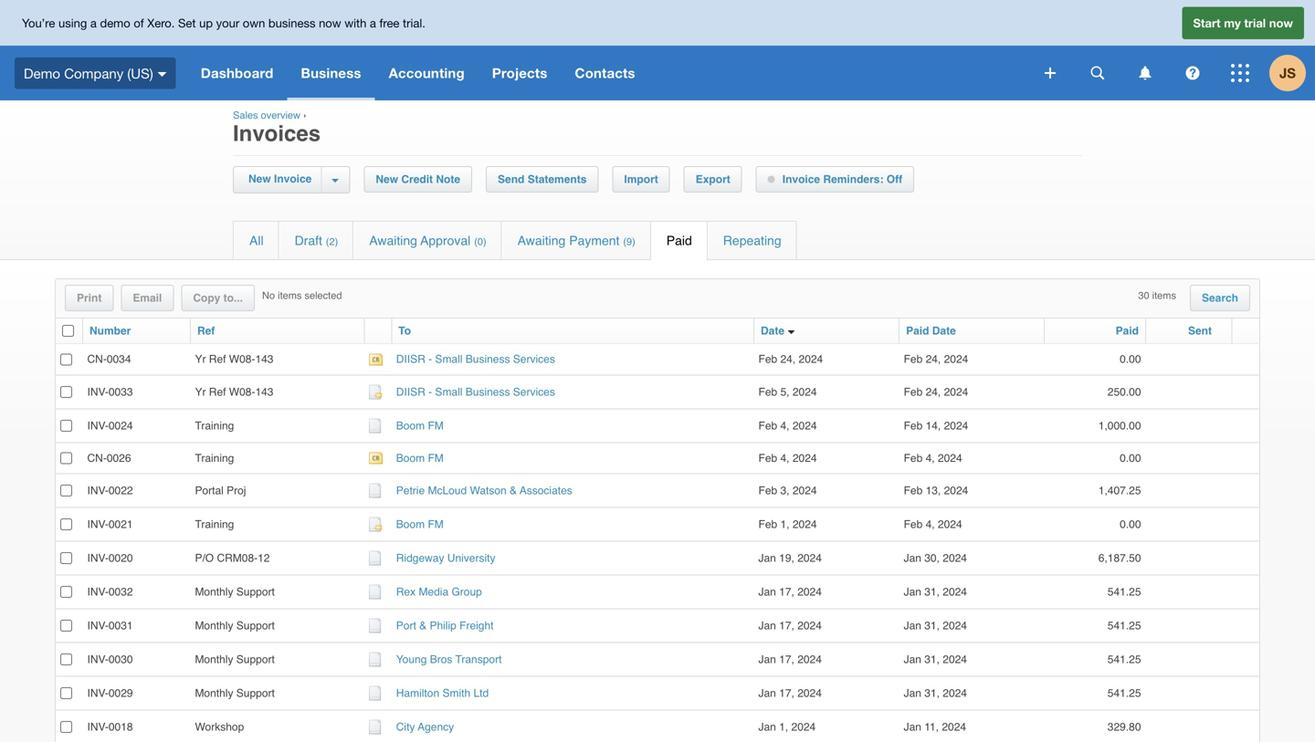 Task type: locate. For each thing, give the bounding box(es) containing it.
inv-0020
[[87, 552, 133, 565]]

0 horizontal spatial paid
[[667, 233, 692, 248]]

feb 4, 2024 up feb 3, 2024
[[759, 452, 817, 465]]

1 vertical spatial yr
[[195, 386, 206, 399]]

1 a from the left
[[90, 16, 97, 30]]

rex media group
[[396, 586, 482, 599]]

4 541.25 from the top
[[1108, 687, 1142, 700]]

2 awaiting from the left
[[518, 233, 566, 248]]

4 monthly from the top
[[195, 687, 233, 700]]

0 horizontal spatial paid link
[[651, 222, 707, 259]]

1 diisr - small business services link from the top
[[396, 353, 555, 366]]

support for 0031
[[236, 620, 275, 633]]

services
[[513, 353, 555, 366], [513, 386, 555, 399]]

1 boom fm link from the top
[[396, 420, 444, 432]]

31, for rex media group
[[925, 586, 940, 599]]

4 inv- from the top
[[87, 518, 109, 531]]

now
[[319, 16, 341, 30], [1270, 16, 1294, 30]]

new inside new credit note link
[[376, 173, 398, 186]]

0018
[[109, 721, 133, 734]]

7 inv- from the top
[[87, 620, 109, 633]]

2 541.25 from the top
[[1108, 620, 1142, 633]]

0 vertical spatial training
[[195, 420, 234, 432]]

0 vertical spatial 1,
[[781, 518, 790, 531]]

paid link down 30
[[1116, 325, 1139, 338]]

copy to...
[[193, 292, 243, 305]]

1 small from the top
[[435, 353, 463, 366]]

training for 0024
[[195, 420, 234, 432]]

banner
[[0, 0, 1316, 100]]

feb 5, 2024
[[759, 386, 817, 399]]

4,
[[781, 420, 790, 432], [781, 452, 790, 465], [926, 452, 935, 465], [926, 518, 935, 531]]

1 541.25 from the top
[[1108, 586, 1142, 599]]

feb 4, 2024
[[759, 420, 817, 432], [759, 452, 817, 465], [904, 452, 963, 465], [904, 518, 963, 531]]

yr for cn-0034
[[195, 353, 206, 366]]

0 vertical spatial diisr - small business services link
[[396, 353, 555, 366]]

2 diisr - small business services from the top
[[396, 386, 555, 399]]

1 support from the top
[[236, 586, 275, 599]]

1 vertical spatial business
[[466, 353, 510, 366]]

2 yr from the top
[[195, 386, 206, 399]]

repeating link
[[708, 222, 797, 259]]

4 31, from the top
[[925, 687, 940, 700]]

associates
[[520, 485, 573, 497]]

1 vertical spatial fm
[[428, 452, 444, 465]]

inv- for inv-0031
[[87, 620, 109, 633]]

1 143 from the top
[[255, 353, 274, 366]]

3 boom fm link from the top
[[396, 518, 444, 531]]

new inside new invoice link
[[249, 173, 271, 185]]

invoice down invoices
[[274, 173, 312, 185]]

boom fm
[[396, 420, 444, 432], [396, 452, 444, 465], [396, 518, 444, 531]]

feb 4, 2024 down 13,
[[904, 518, 963, 531]]

6 inv- from the top
[[87, 586, 109, 599]]

cn-
[[87, 353, 107, 366], [87, 452, 107, 465]]

2 inv- from the top
[[87, 420, 109, 432]]

1 0.00 from the top
[[1120, 353, 1142, 366]]

feb 24, 2024 down paid date link
[[904, 353, 969, 366]]

0 vertical spatial boom fm link
[[396, 420, 444, 432]]

4 monthly support from the top
[[195, 687, 275, 700]]

inv- down inv-0022
[[87, 518, 109, 531]]

awaiting left the approval
[[369, 233, 417, 248]]

you're using a demo of xero. set up your own business now with a free trial.
[[22, 16, 426, 30]]

feb 24, 2024 for feb 24, 2024
[[904, 353, 969, 366]]

services for feb 5, 2024
[[513, 386, 555, 399]]

2 date from the left
[[933, 325, 956, 338]]

0 vertical spatial fm
[[428, 420, 444, 432]]

support for 0029
[[236, 687, 275, 700]]

1 cn- from the top
[[87, 353, 107, 366]]

cn- for cn-0026
[[87, 452, 107, 465]]

2 vertical spatial training
[[195, 518, 234, 531]]

sales
[[233, 110, 258, 121]]

send
[[498, 173, 525, 186]]

0 vertical spatial diisr - small business services
[[396, 353, 555, 366]]

2 vertical spatial boom fm link
[[396, 518, 444, 531]]

0 horizontal spatial items
[[278, 290, 302, 301]]

2 yr ref w08-143 from the top
[[195, 386, 274, 399]]

1 jan 31, 2024 from the top
[[904, 586, 967, 599]]

1 fm from the top
[[428, 420, 444, 432]]

diisr - small business services for feb 24, 2024
[[396, 353, 555, 366]]

feb left 13,
[[904, 485, 923, 497]]

1 new from the left
[[249, 173, 271, 185]]

new left the credit
[[376, 173, 398, 186]]

paid for topmost paid link
[[667, 233, 692, 248]]

1 w08- from the top
[[229, 353, 255, 366]]

number
[[90, 325, 131, 338]]

9 inv- from the top
[[87, 687, 109, 700]]

inv- down "cn-0034"
[[87, 386, 109, 399]]

5 inv- from the top
[[87, 552, 109, 565]]

0 horizontal spatial date
[[761, 325, 785, 338]]

1 invoice from the left
[[274, 173, 312, 185]]

you're
[[22, 16, 55, 30]]

2 support from the top
[[236, 620, 275, 633]]

smith
[[443, 687, 471, 700]]

2 training from the top
[[195, 452, 234, 465]]

inv- up inv-0029
[[87, 654, 109, 666]]

now right 'trial'
[[1270, 16, 1294, 30]]

4, down 5,
[[781, 420, 790, 432]]

1 vertical spatial services
[[513, 386, 555, 399]]

inv- down inv-0029
[[87, 721, 109, 734]]

jan 17, 2024 for young bros transport
[[759, 654, 822, 666]]

0 vertical spatial yr ref w08-143
[[195, 353, 274, 366]]

1 - from the top
[[429, 353, 432, 366]]

2 new from the left
[[376, 173, 398, 186]]

4 17, from the top
[[779, 687, 795, 700]]

1 vertical spatial training
[[195, 452, 234, 465]]

1 horizontal spatial now
[[1270, 16, 1294, 30]]

1 horizontal spatial &
[[510, 485, 517, 497]]

philip
[[430, 620, 457, 633]]

group
[[452, 586, 482, 599]]

a
[[90, 16, 97, 30], [370, 16, 376, 30]]

inv- up cn-0026
[[87, 420, 109, 432]]

31,
[[925, 586, 940, 599], [925, 620, 940, 633], [925, 654, 940, 666], [925, 687, 940, 700]]

reminders:
[[824, 173, 884, 186]]

1 training from the top
[[195, 420, 234, 432]]

up
[[199, 16, 213, 30]]

2 vertical spatial boom
[[396, 518, 425, 531]]

feb down feb 3, 2024
[[759, 518, 778, 531]]

1 vertical spatial yr ref w08-143
[[195, 386, 274, 399]]

1 horizontal spatial paid
[[906, 325, 930, 338]]

1 monthly from the top
[[195, 586, 233, 599]]

now left 'with'
[[319, 16, 341, 30]]

inv- for inv-0030
[[87, 654, 109, 666]]

send statements
[[498, 173, 587, 186]]

1, for feb
[[781, 518, 790, 531]]

2 vertical spatial business
[[466, 386, 510, 399]]

1 yr from the top
[[195, 353, 206, 366]]

-
[[429, 353, 432, 366], [429, 386, 432, 399]]

1 horizontal spatial date
[[933, 325, 956, 338]]

sales overview › invoices
[[233, 110, 321, 146]]

3 boom fm from the top
[[396, 518, 444, 531]]

2 services from the top
[[513, 386, 555, 399]]

0 vertical spatial -
[[429, 353, 432, 366]]

no items selected
[[262, 290, 342, 301]]

0 horizontal spatial now
[[319, 16, 341, 30]]

new credit note
[[376, 173, 460, 186]]

1 yr ref w08-143 from the top
[[195, 353, 274, 366]]

0 horizontal spatial svg image
[[158, 72, 167, 77]]

awaiting for awaiting approval
[[369, 233, 417, 248]]

2 boom from the top
[[396, 452, 425, 465]]

items
[[278, 290, 302, 301], [1153, 290, 1177, 301]]

1 diisr - small business services from the top
[[396, 353, 555, 366]]

0 vertical spatial business
[[301, 65, 361, 81]]

2 a from the left
[[370, 16, 376, 30]]

monthly support for inv-0032
[[195, 586, 275, 599]]

1 horizontal spatial a
[[370, 16, 376, 30]]

541.25 for port & philip freight
[[1108, 620, 1142, 633]]

items right 30
[[1153, 290, 1177, 301]]

2 small from the top
[[435, 386, 463, 399]]

541.25 for hamilton smith ltd
[[1108, 687, 1142, 700]]

1 diisr from the top
[[396, 353, 426, 366]]

2 - from the top
[[429, 386, 432, 399]]

yr
[[195, 353, 206, 366], [195, 386, 206, 399]]

3 boom from the top
[[396, 518, 425, 531]]

paid for the right paid link
[[1116, 325, 1139, 338]]

cn- up inv-0022
[[87, 452, 107, 465]]

2 jan 17, 2024 from the top
[[759, 620, 822, 633]]

1 horizontal spatial invoice
[[783, 173, 821, 186]]

young bros transport
[[396, 654, 502, 666]]

3 jan 31, 2024 from the top
[[904, 654, 967, 666]]

0 vertical spatial yr
[[195, 353, 206, 366]]

1 vertical spatial diisr
[[396, 386, 426, 399]]

0 horizontal spatial a
[[90, 16, 97, 30]]

1 vertical spatial boom
[[396, 452, 425, 465]]

training
[[195, 420, 234, 432], [195, 452, 234, 465], [195, 518, 234, 531]]

1 horizontal spatial paid link
[[1116, 325, 1139, 338]]

feb left 14,
[[904, 420, 923, 432]]

young
[[396, 654, 427, 666]]

a right 'using'
[[90, 16, 97, 30]]

3 inv- from the top
[[87, 485, 109, 497]]

1 vertical spatial boom fm link
[[396, 452, 444, 465]]

3 training from the top
[[195, 518, 234, 531]]

3 31, from the top
[[925, 654, 940, 666]]

1 17, from the top
[[779, 586, 795, 599]]

2 boom fm link from the top
[[396, 452, 444, 465]]

2 diisr from the top
[[396, 386, 426, 399]]

jan 31, 2024 for rex media group
[[904, 586, 967, 599]]

3 fm from the top
[[428, 518, 444, 531]]

2 horizontal spatial paid
[[1116, 325, 1139, 338]]

1 vertical spatial boom fm
[[396, 452, 444, 465]]

&
[[510, 485, 517, 497], [419, 620, 427, 633]]

diisr - small business services link for feb 24, 2024
[[396, 353, 555, 366]]

1 monthly support from the top
[[195, 586, 275, 599]]

email
[[133, 292, 162, 305]]

university
[[447, 552, 496, 565]]

0 horizontal spatial new
[[249, 173, 271, 185]]

diisr
[[396, 353, 426, 366], [396, 386, 426, 399]]

0 vertical spatial boom fm
[[396, 420, 444, 432]]

2 boom fm from the top
[[396, 452, 444, 465]]

inv- for inv-0018
[[87, 721, 109, 734]]

training for 0026
[[195, 452, 234, 465]]

inv-0021
[[87, 518, 133, 531]]

3 monthly support from the top
[[195, 654, 275, 666]]

inv- down inv-0032
[[87, 620, 109, 633]]

1 horizontal spatial items
[[1153, 290, 1177, 301]]

0 vertical spatial services
[[513, 353, 555, 366]]

fm
[[428, 420, 444, 432], [428, 452, 444, 465], [428, 518, 444, 531]]

2 vertical spatial fm
[[428, 518, 444, 531]]

- for 0033
[[429, 386, 432, 399]]

diisr - small business services
[[396, 353, 555, 366], [396, 386, 555, 399]]

0 vertical spatial 143
[[255, 353, 274, 366]]

svg image
[[1045, 68, 1056, 79], [158, 72, 167, 77]]

1 vertical spatial 143
[[255, 386, 274, 399]]

0.00 for feb 24, 2024
[[1120, 353, 1142, 366]]

1 vertical spatial 0.00
[[1120, 452, 1142, 465]]

0032
[[109, 586, 133, 599]]

0.00 up 250.00
[[1120, 353, 1142, 366]]

inv- for inv-0024
[[87, 420, 109, 432]]

2 17, from the top
[[779, 620, 795, 633]]

inv- for inv-0029
[[87, 687, 109, 700]]

2 w08- from the top
[[229, 386, 255, 399]]

banner containing dashboard
[[0, 0, 1316, 100]]

contacts
[[575, 65, 636, 81]]

3 17, from the top
[[779, 654, 795, 666]]

demo
[[100, 16, 130, 30]]

2 cn- from the top
[[87, 452, 107, 465]]

draft (2)
[[295, 233, 338, 248]]

None checkbox
[[62, 325, 74, 337], [60, 354, 72, 366], [60, 386, 72, 398], [60, 453, 72, 465], [60, 485, 72, 497], [60, 553, 72, 565], [60, 587, 72, 598], [60, 620, 72, 632], [60, 654, 72, 666], [60, 722, 72, 734], [62, 325, 74, 337], [60, 354, 72, 366], [60, 386, 72, 398], [60, 453, 72, 465], [60, 485, 72, 497], [60, 553, 72, 565], [60, 587, 72, 598], [60, 620, 72, 632], [60, 654, 72, 666], [60, 722, 72, 734]]

0 horizontal spatial &
[[419, 620, 427, 633]]

0020
[[109, 552, 133, 565]]

start
[[1194, 16, 1221, 30]]

1 horizontal spatial new
[[376, 173, 398, 186]]

1 vertical spatial paid link
[[1116, 325, 1139, 338]]

0.00
[[1120, 353, 1142, 366], [1120, 452, 1142, 465], [1120, 518, 1142, 531]]

repeating
[[723, 233, 782, 248]]

jan 31, 2024 for young bros transport
[[904, 654, 967, 666]]

jan 19, 2024
[[759, 552, 822, 565]]

0 vertical spatial w08-
[[229, 353, 255, 366]]

2 0.00 from the top
[[1120, 452, 1142, 465]]

import
[[624, 173, 658, 186]]

new invoice
[[249, 173, 312, 185]]

feb up feb 13, 2024
[[904, 452, 923, 465]]

inv-
[[87, 386, 109, 399], [87, 420, 109, 432], [87, 485, 109, 497], [87, 518, 109, 531], [87, 552, 109, 565], [87, 586, 109, 599], [87, 620, 109, 633], [87, 654, 109, 666], [87, 687, 109, 700], [87, 721, 109, 734]]

10 inv- from the top
[[87, 721, 109, 734]]

4 jan 31, 2024 from the top
[[904, 687, 967, 700]]

monthly for inv-0032
[[195, 586, 233, 599]]

awaiting
[[369, 233, 417, 248], [518, 233, 566, 248]]

2 vertical spatial boom fm
[[396, 518, 444, 531]]

1 vertical spatial diisr - small business services link
[[396, 386, 555, 399]]

1 awaiting from the left
[[369, 233, 417, 248]]

inv-0022
[[87, 485, 133, 497]]

boom fm link for inv-0021
[[396, 518, 444, 531]]

1 vertical spatial ref
[[209, 353, 226, 366]]

24, down date link
[[781, 353, 796, 366]]

diisr - small business services for feb 5, 2024
[[396, 386, 555, 399]]

3 0.00 from the top
[[1120, 518, 1142, 531]]

1 vertical spatial diisr - small business services
[[396, 386, 555, 399]]

31, for young bros transport
[[925, 654, 940, 666]]

0 vertical spatial cn-
[[87, 353, 107, 366]]

paid link right (9)
[[651, 222, 707, 259]]

diisr - small business services link
[[396, 353, 555, 366], [396, 386, 555, 399]]

4, up 3, at the bottom right
[[781, 452, 790, 465]]

freight
[[460, 620, 494, 633]]

feb 14, 2024
[[904, 420, 969, 432]]

dashboard link
[[187, 46, 287, 100]]

(us)
[[127, 65, 153, 81]]

feb down feb 5, 2024
[[759, 420, 778, 432]]

3 jan 17, 2024 from the top
[[759, 654, 822, 666]]

2 jan 31, 2024 from the top
[[904, 620, 967, 633]]

transport
[[456, 654, 502, 666]]

0 vertical spatial boom
[[396, 420, 425, 432]]

diisr for 0034
[[396, 353, 426, 366]]

monthly support for inv-0030
[[195, 654, 275, 666]]

3 monthly from the top
[[195, 654, 233, 666]]

1 31, from the top
[[925, 586, 940, 599]]

2 monthly support from the top
[[195, 620, 275, 633]]

4 jan 17, 2024 from the top
[[759, 687, 822, 700]]

2 monthly from the top
[[195, 620, 233, 633]]

17, for young bros transport
[[779, 654, 795, 666]]

4 support from the top
[[236, 687, 275, 700]]

inv- for inv-0033
[[87, 386, 109, 399]]

1 horizontal spatial svg image
[[1045, 68, 1056, 79]]

143
[[255, 353, 274, 366], [255, 386, 274, 399]]

0 vertical spatial small
[[435, 353, 463, 366]]

1 vertical spatial w08-
[[229, 386, 255, 399]]

monthly support
[[195, 586, 275, 599], [195, 620, 275, 633], [195, 654, 275, 666], [195, 687, 275, 700]]

awaiting for awaiting payment
[[518, 233, 566, 248]]

& right watson
[[510, 485, 517, 497]]

0029
[[109, 687, 133, 700]]

boom fm for inv-0021
[[396, 518, 444, 531]]

2 143 from the top
[[255, 386, 274, 399]]

2 vertical spatial 0.00
[[1120, 518, 1142, 531]]

search
[[1202, 292, 1239, 305]]

2 vertical spatial ref
[[209, 386, 226, 399]]

cn- down 'number'
[[87, 353, 107, 366]]

date
[[761, 325, 785, 338], [933, 325, 956, 338]]

2 diisr - small business services link from the top
[[396, 386, 555, 399]]

1 items from the left
[[278, 290, 302, 301]]

1 date from the left
[[761, 325, 785, 338]]

inv- up inv-0031
[[87, 586, 109, 599]]

workshop
[[195, 721, 244, 734]]

items right no
[[278, 290, 302, 301]]

2 items from the left
[[1153, 290, 1177, 301]]

8 inv- from the top
[[87, 654, 109, 666]]

cn- for cn-0034
[[87, 353, 107, 366]]

monthly for inv-0030
[[195, 654, 233, 666]]

1 boom fm from the top
[[396, 420, 444, 432]]

1 horizontal spatial awaiting
[[518, 233, 566, 248]]

1 vertical spatial 1,
[[779, 721, 789, 734]]

accounting
[[389, 65, 465, 81]]

1 vertical spatial &
[[419, 620, 427, 633]]

2 31, from the top
[[925, 620, 940, 633]]

a left free
[[370, 16, 376, 30]]

& right the port
[[419, 620, 427, 633]]

3 541.25 from the top
[[1108, 654, 1142, 666]]

w08- for 0033
[[229, 386, 255, 399]]

of
[[134, 16, 144, 30]]

0.00 down 1,407.25
[[1120, 518, 1142, 531]]

3 support from the top
[[236, 654, 275, 666]]

boom fm link for cn-0026
[[396, 452, 444, 465]]

0 vertical spatial &
[[510, 485, 517, 497]]

boom fm for cn-0026
[[396, 452, 444, 465]]

feb 24, 2024
[[759, 353, 823, 366], [904, 353, 969, 366], [904, 386, 969, 399]]

1 vertical spatial small
[[435, 386, 463, 399]]

1 now from the left
[[319, 16, 341, 30]]

feb 24, 2024 up "feb 14, 2024"
[[904, 386, 969, 399]]

new down invoices
[[249, 173, 271, 185]]

0.00 up 1,407.25
[[1120, 452, 1142, 465]]

None checkbox
[[60, 420, 72, 432], [60, 519, 72, 531], [60, 688, 72, 700], [60, 420, 72, 432], [60, 519, 72, 531], [60, 688, 72, 700]]

feb left 5,
[[759, 386, 778, 399]]

143 for inv-0033
[[255, 386, 274, 399]]

2 fm from the top
[[428, 452, 444, 465]]

inv- up inv-0032
[[87, 552, 109, 565]]

no
[[262, 290, 275, 301]]

inv- for inv-0022
[[87, 485, 109, 497]]

24, down paid date link
[[926, 353, 941, 366]]

projects button
[[479, 46, 561, 100]]

1 services from the top
[[513, 353, 555, 366]]

feb up "feb 14, 2024"
[[904, 386, 923, 399]]

1 vertical spatial -
[[429, 386, 432, 399]]

0 horizontal spatial awaiting
[[369, 233, 417, 248]]

inv-0032
[[87, 586, 133, 599]]

inv- down "inv-0030"
[[87, 687, 109, 700]]

1 vertical spatial cn-
[[87, 452, 107, 465]]

0 vertical spatial diisr
[[396, 353, 426, 366]]

print
[[77, 292, 102, 305]]

inv-0018
[[87, 721, 133, 734]]

svg image
[[1232, 64, 1250, 82], [1091, 66, 1105, 80], [1140, 66, 1152, 80], [1186, 66, 1200, 80]]

awaiting left payment
[[518, 233, 566, 248]]

agency
[[418, 721, 454, 734]]

0 vertical spatial 0.00
[[1120, 353, 1142, 366]]

1 inv- from the top
[[87, 386, 109, 399]]

feb down date link
[[759, 353, 778, 366]]

fm for cn-0026
[[428, 452, 444, 465]]

0 horizontal spatial invoice
[[274, 173, 312, 185]]

24, up 14,
[[926, 386, 941, 399]]

4, up 13,
[[926, 452, 935, 465]]

1 jan 17, 2024 from the top
[[759, 586, 822, 599]]

1 boom from the top
[[396, 420, 425, 432]]

inv- for inv-0032
[[87, 586, 109, 599]]

all
[[249, 233, 264, 248]]

inv- down cn-0026
[[87, 485, 109, 497]]

invoice left 'reminders:'
[[783, 173, 821, 186]]

my
[[1224, 16, 1241, 30]]



Task type: vqa. For each thing, say whether or not it's contained in the screenshot.


Task type: describe. For each thing, give the bounding box(es) containing it.
crm08-
[[217, 552, 258, 565]]

3,
[[781, 485, 790, 497]]

items for 30
[[1153, 290, 1177, 301]]

boom for inv-0024
[[396, 420, 425, 432]]

monthly support for inv-0029
[[195, 687, 275, 700]]

541.25 for young bros transport
[[1108, 654, 1142, 666]]

accounting button
[[375, 46, 479, 100]]

ridgeway
[[396, 552, 444, 565]]

sent
[[1189, 325, 1212, 338]]

monthly for inv-0029
[[195, 687, 233, 700]]

small for feb 24, 2024
[[435, 353, 463, 366]]

feb 24, 2024 up feb 5, 2024
[[759, 353, 823, 366]]

business for inv-0033
[[466, 386, 510, 399]]

13,
[[926, 485, 941, 497]]

invoices
[[233, 121, 321, 146]]

business button
[[287, 46, 375, 100]]

24, for feb 24, 2024
[[926, 353, 941, 366]]

31, for port & philip freight
[[925, 620, 940, 633]]

feb 4, 2024 down feb 5, 2024
[[759, 420, 817, 432]]

port & philip freight link
[[396, 620, 494, 633]]

company
[[64, 65, 124, 81]]

svg image inside demo company (us) popup button
[[158, 72, 167, 77]]

city agency link
[[396, 721, 454, 734]]

fm for inv-0024
[[428, 420, 444, 432]]

rex
[[396, 586, 416, 599]]

training for 0021
[[195, 518, 234, 531]]

1, for jan
[[779, 721, 789, 734]]

sent link
[[1189, 325, 1212, 338]]

send statements link
[[487, 167, 598, 192]]

monthly support for inv-0031
[[195, 620, 275, 633]]

ref for 0034
[[209, 353, 226, 366]]

free
[[380, 16, 400, 30]]

jan 17, 2024 for rex media group
[[759, 586, 822, 599]]

ref for 0033
[[209, 386, 226, 399]]

yr ref w08-143 for cn-0034
[[195, 353, 274, 366]]

note
[[436, 173, 460, 186]]

2 now from the left
[[1270, 16, 1294, 30]]

6,187.50
[[1099, 552, 1142, 565]]

new for new invoice
[[249, 173, 271, 185]]

new for new credit note
[[376, 173, 398, 186]]

search link
[[1191, 286, 1250, 311]]

0034
[[107, 353, 131, 366]]

portal proj
[[195, 485, 246, 497]]

demo
[[24, 65, 60, 81]]

17, for rex media group
[[779, 586, 795, 599]]

boom fm for inv-0024
[[396, 420, 444, 432]]

off
[[887, 173, 903, 186]]

jan 31, 2024 for port & philip freight
[[904, 620, 967, 633]]

young bros transport link
[[396, 654, 502, 666]]

business for cn-0034
[[466, 353, 510, 366]]

support for 0032
[[236, 586, 275, 599]]

email link
[[122, 286, 173, 311]]

p/o crm08-12
[[195, 552, 270, 565]]

js button
[[1270, 46, 1316, 100]]

copy
[[193, 292, 221, 305]]

feb 24, 2024 for feb 5, 2024
[[904, 386, 969, 399]]

›
[[303, 110, 307, 121]]

number link
[[90, 325, 131, 338]]

overview
[[261, 110, 301, 121]]

set
[[178, 16, 196, 30]]

items for no
[[278, 290, 302, 301]]

541.25 for rex media group
[[1108, 586, 1142, 599]]

bros
[[430, 654, 453, 666]]

jan 31, 2024 for hamilton smith ltd
[[904, 687, 967, 700]]

0024
[[109, 420, 133, 432]]

paid date link
[[906, 325, 956, 338]]

paid for paid date
[[906, 325, 930, 338]]

31, for hamilton smith ltd
[[925, 687, 940, 700]]

0 vertical spatial paid link
[[651, 222, 707, 259]]

import link
[[613, 167, 669, 192]]

ref link
[[197, 325, 215, 338]]

diisr for 0033
[[396, 386, 426, 399]]

(0)
[[474, 236, 487, 248]]

250.00
[[1108, 386, 1142, 399]]

petrie
[[396, 485, 425, 497]]

statements
[[528, 173, 587, 186]]

jan 17, 2024 for port & philip freight
[[759, 620, 822, 633]]

boom for cn-0026
[[396, 452, 425, 465]]

support for 0030
[[236, 654, 275, 666]]

boom fm link for inv-0024
[[396, 420, 444, 432]]

feb 4, 2024 up 13,
[[904, 452, 963, 465]]

feb up jan 30, 2024
[[904, 518, 923, 531]]

port
[[396, 620, 416, 633]]

(9)
[[623, 236, 636, 248]]

small for feb 5, 2024
[[435, 386, 463, 399]]

inv- for inv-0020
[[87, 552, 109, 565]]

feb left 3, at the bottom right
[[759, 485, 778, 497]]

using
[[58, 16, 87, 30]]

demo company (us)
[[24, 65, 153, 81]]

0030
[[109, 654, 133, 666]]

jan 17, 2024 for hamilton smith ltd
[[759, 687, 822, 700]]

0031
[[109, 620, 133, 633]]

w08- for 0034
[[229, 353, 255, 366]]

jan 11, 2024
[[904, 721, 967, 734]]

yr ref w08-143 for inv-0033
[[195, 386, 274, 399]]

to
[[399, 325, 411, 338]]

1,407.25
[[1099, 485, 1142, 497]]

17, for hamilton smith ltd
[[779, 687, 795, 700]]

feb up feb 3, 2024
[[759, 452, 778, 465]]

contacts button
[[561, 46, 649, 100]]

inv-0029
[[87, 687, 133, 700]]

17, for port & philip freight
[[779, 620, 795, 633]]

feb down paid date link
[[904, 353, 923, 366]]

143 for cn-0034
[[255, 353, 274, 366]]

city
[[396, 721, 415, 734]]

proj
[[227, 485, 246, 497]]

xero.
[[147, 16, 175, 30]]

yr for inv-0033
[[195, 386, 206, 399]]

0 vertical spatial ref
[[197, 325, 215, 338]]

payment
[[569, 233, 620, 248]]

ltd
[[474, 687, 489, 700]]

2 invoice from the left
[[783, 173, 821, 186]]

0026
[[107, 452, 131, 465]]

business inside popup button
[[301, 65, 361, 81]]

invoice reminders:                                  off link
[[757, 167, 914, 192]]

30,
[[925, 552, 940, 565]]

24, for feb 5, 2024
[[926, 386, 941, 399]]

approval
[[421, 233, 471, 248]]

1,000.00
[[1099, 420, 1142, 432]]

print link
[[66, 286, 113, 311]]

4, up 30,
[[926, 518, 935, 531]]

boom for inv-0021
[[396, 518, 425, 531]]

trial.
[[403, 16, 426, 30]]

0022
[[109, 485, 133, 497]]

paid date
[[906, 325, 956, 338]]

monthly for inv-0031
[[195, 620, 233, 633]]

start my trial now
[[1194, 16, 1294, 30]]

diisr - small business services link for feb 5, 2024
[[396, 386, 555, 399]]

date link
[[761, 325, 785, 338]]

petrie mcloud watson & associates link
[[396, 485, 573, 497]]

- for 0034
[[429, 353, 432, 366]]

hamilton smith ltd link
[[396, 687, 489, 700]]

feb 3, 2024
[[759, 485, 817, 497]]

services for feb 24, 2024
[[513, 353, 555, 366]]

inv- for inv-0021
[[87, 518, 109, 531]]

fm for inv-0021
[[428, 518, 444, 531]]

0.00 for feb 1, 2024
[[1120, 518, 1142, 531]]

inv-0024
[[87, 420, 133, 432]]

0033
[[109, 386, 133, 399]]

30 items
[[1139, 290, 1177, 301]]

cn-0034
[[87, 353, 131, 366]]

mcloud
[[428, 485, 467, 497]]

awaiting approval (0)
[[369, 233, 487, 248]]

0.00 for feb 4, 2024
[[1120, 452, 1142, 465]]

sales overview link
[[233, 110, 301, 121]]

jan 30, 2024
[[904, 552, 967, 565]]



